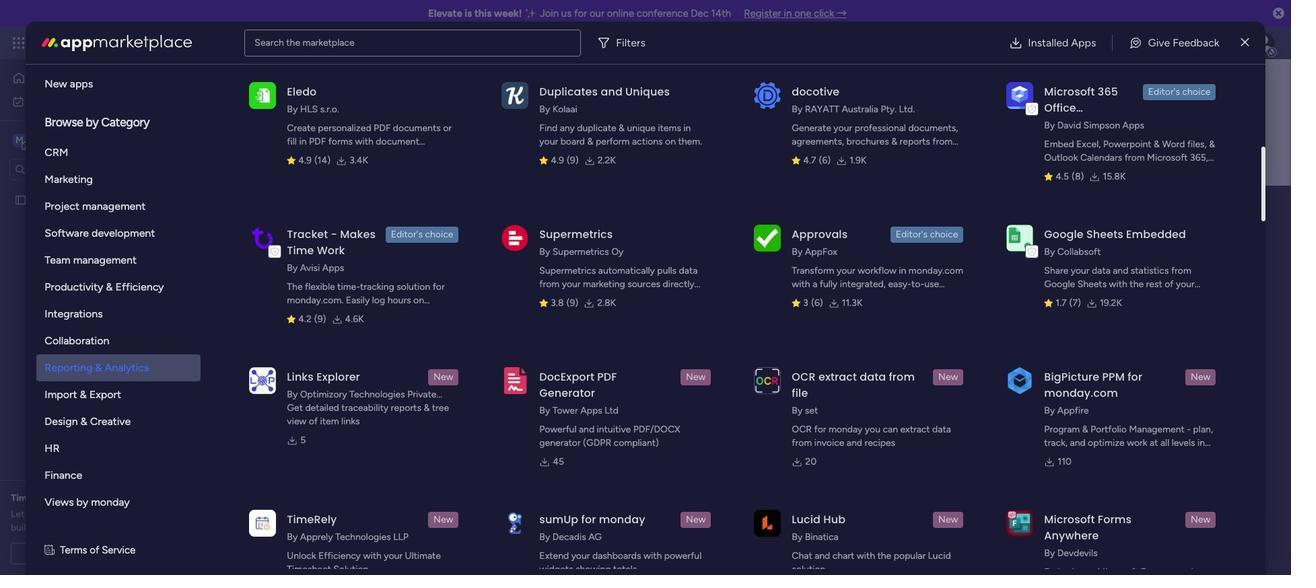Task type: describe. For each thing, give the bounding box(es) containing it.
by up program at the right of the page
[[1045, 405, 1056, 417]]

1 vertical spatial review
[[93, 493, 122, 504]]

item
[[320, 416, 339, 428]]

apps up 'powerpoint'
[[1123, 120, 1145, 131]]

find
[[540, 123, 558, 134]]

uniques
[[626, 84, 670, 100]]

and inside chat and chart with the popular lucid solution
[[815, 551, 831, 562]]

built
[[11, 523, 29, 534]]

and inside powerful and intuitive pdf/docx generator (gdpr compliant)
[[579, 424, 595, 436]]

3 (6)
[[804, 298, 823, 309]]

0 horizontal spatial efficiency
[[116, 281, 164, 294]]

in left the one
[[784, 7, 792, 20]]

docotive
[[792, 84, 840, 100]]

embed excel, powerpoint & word files, & outlook calendars from microsoft 365, onedrive & sharepoint
[[1045, 139, 1216, 177]]

app logo image left collabsoft
[[1007, 225, 1034, 252]]

& up perform
[[619, 123, 625, 134]]

11.3k
[[842, 298, 863, 309]]

editor's choice for approvals
[[896, 229, 959, 240]]

1 horizontal spatial main
[[336, 191, 388, 221]]

by left set
[[792, 405, 803, 417]]

at
[[1150, 438, 1159, 449]]

your inside the extend your dashboards with powerful widgets showing totals
[[572, 551, 590, 562]]

items inside find any duplicate & unique items in your board & perform actions on them.
[[658, 123, 681, 134]]

set
[[805, 405, 818, 417]]

binatica
[[805, 532, 839, 543]]

hr
[[45, 442, 60, 455]]

transform your workflow in monday.com with a fully integrated, easy-to-use review and approval tool.
[[792, 265, 964, 304]]

our inside the time for an expert review let our experts review what you've built so far. free of charge
[[27, 509, 41, 521]]

service
[[102, 545, 136, 557]]

inbox image
[[1085, 36, 1098, 50]]

can
[[883, 424, 898, 436]]

let
[[11, 509, 24, 521]]

app logo image for by tower apps ltd
[[502, 368, 529, 394]]

on inside find any duplicate & unique items in your board & perform actions on them.
[[665, 136, 676, 147]]

program
[[1045, 424, 1080, 436]]

& right (8)
[[1087, 166, 1093, 177]]

with inside unlock efficiency with your ultimate timesheet solution
[[363, 551, 382, 562]]

microsoft for microsoft 365 office embedded
[[1045, 84, 1095, 100]]

installed
[[1029, 36, 1069, 49]]

reports inside generate your professional documents, agreements, brochures & reports from monday.com
[[900, 136, 931, 147]]

work for monday
[[109, 35, 133, 51]]

by appfire
[[1045, 405, 1089, 417]]

home button
[[8, 67, 145, 89]]

editor's choice for tracket - makes time work
[[391, 229, 453, 240]]

1 vertical spatial this
[[449, 304, 465, 315]]

and inside duplicates and uniques by kolaai
[[601, 84, 623, 100]]

new for sumup
[[686, 515, 706, 526]]

microsoft 365 office embedded
[[1045, 84, 1119, 132]]

by left "david"
[[1045, 120, 1056, 131]]

outlook
[[1045, 152, 1079, 164]]

(9) for by
[[567, 298, 579, 309]]

apps left ltd
[[581, 405, 603, 417]]

embedded inside the microsoft 365 office embedded
[[1045, 117, 1105, 132]]

app logo image for by optimizory technologies private limited
[[249, 368, 276, 394]]

boards and dashboards you visited recently in this workspace
[[254, 304, 512, 315]]

2 vertical spatial (9)
[[314, 314, 326, 325]]

by left devdevils
[[1045, 548, 1056, 560]]

editor's choice up home button
[[45, 51, 116, 63]]

app logo image for by binatica
[[755, 510, 781, 537]]

main workspace inside workspace selection element
[[31, 134, 110, 146]]

app logo image for by appfox
[[755, 225, 781, 252]]

apps down work
[[322, 263, 344, 274]]

views by monday
[[45, 496, 130, 509]]

& right files,
[[1210, 139, 1216, 150]]

a inside 'schedule a meeting' button
[[86, 548, 90, 560]]

all
[[1161, 438, 1170, 449]]

(9) for and
[[567, 155, 579, 166]]

with inside share your data and statistics from google sheets with the rest of your company in monday!
[[1110, 279, 1128, 290]]

by decadis ag
[[540, 532, 602, 543]]

by up unlock
[[287, 532, 298, 543]]

editor's for approvals
[[896, 229, 928, 240]]

4.9 for and
[[551, 155, 564, 166]]

optimizory
[[300, 389, 347, 401]]

monday up home button
[[60, 35, 106, 51]]

duplicates
[[540, 84, 598, 100]]

for inside the time for an expert review let our experts review what you've built so far. free of charge
[[34, 493, 47, 504]]

for up ag
[[582, 513, 596, 528]]

and inside the flexible time-tracking solution for monday.com. easily log hours on existing items and subitems.
[[348, 308, 363, 320]]

the inside share your data and statistics from google sheets with the rest of your company in monday!
[[1130, 279, 1144, 290]]

files,
[[1188, 139, 1207, 150]]

by left avisi
[[287, 263, 298, 274]]

your right the rest
[[1177, 279, 1195, 290]]

by appfox
[[792, 246, 838, 258]]

eledo by hls s.r.o.
[[287, 84, 339, 115]]

review inside transform your workflow in monday.com with a fully integrated, easy-to-use review and approval tool.
[[792, 292, 820, 304]]

help image
[[1207, 36, 1220, 50]]

apps marketplace image
[[42, 35, 192, 51]]

new for lucid
[[939, 515, 959, 526]]

category
[[101, 115, 150, 130]]

in right recently at bottom
[[439, 304, 447, 315]]

word
[[1163, 139, 1186, 150]]

framework
[[1124, 451, 1169, 463]]

analytics
[[105, 362, 149, 374]]

test list box
[[0, 186, 172, 393]]

bigpicture
[[1045, 370, 1100, 385]]

4.9 (14)
[[299, 155, 331, 166]]

new for ocr
[[939, 372, 959, 383]]

pty.
[[881, 104, 897, 115]]

search everything image
[[1177, 36, 1191, 50]]

google inside google sheets embedded by collabsoft
[[1045, 227, 1084, 242]]

get
[[287, 403, 303, 414]]

your inside supermetrics automatically pulls data from your marketing sources directly into monday.com
[[562, 279, 581, 290]]

dec
[[691, 7, 709, 20]]

by inside google sheets embedded by collabsoft
[[1045, 246, 1056, 258]]

one
[[795, 7, 812, 20]]

and inside program & portfolio management - plan, track, and optimize work at all levels in any agile or hybrid framework
[[1070, 438, 1086, 449]]

by inside docotive by rayatt australia pty. ltd.
[[792, 104, 803, 115]]

and inside ocr for monday you can extract data from invoice and recipes
[[847, 438, 863, 449]]

monday.com inside supermetrics automatically pulls data from your marketing sources directly into monday.com
[[558, 292, 613, 304]]

new for bigpicture
[[1191, 372, 1211, 383]]

filters button
[[592, 29, 657, 56]]

app logo image for by appfire
[[1007, 368, 1034, 394]]

experts
[[43, 509, 74, 521]]

tower
[[553, 405, 578, 417]]

in inside find any duplicate & unique items in your board & perform actions on them.
[[684, 123, 691, 134]]

and inside transform your workflow in monday.com with a fully integrated, easy-to-use review and approval tool.
[[822, 292, 838, 304]]

for inside ocr for monday you can extract data from invoice and recipes
[[815, 424, 827, 436]]

with inside the extend your dashboards with powerful widgets showing totals
[[644, 551, 662, 562]]

time for an expert review let our experts review what you've built so far. free of charge
[[11, 493, 157, 534]]

australia
[[842, 104, 879, 115]]

pdf/docx
[[634, 424, 681, 436]]

sumup for monday
[[540, 513, 646, 528]]

links
[[341, 416, 360, 428]]

monday for ocr for monday you can extract data from invoice and recipes
[[829, 424, 863, 436]]

us
[[562, 7, 572, 20]]

(gdpr
[[583, 438, 612, 449]]

actions
[[632, 136, 663, 147]]

- inside program & portfolio management - plan, track, and optimize work at all levels in any agile or hybrid framework
[[1188, 424, 1191, 436]]

from inside ocr for monday you can extract data from invoice and recipes
[[792, 438, 812, 449]]

search the marketplace
[[255, 37, 355, 48]]

new for microsoft
[[1191, 515, 1211, 526]]

20
[[806, 457, 817, 468]]

editor's choice for microsoft 365 office embedded
[[1149, 86, 1211, 98]]

lucid inside chat and chart with the popular lucid solution
[[928, 551, 951, 562]]

management for team management
[[73, 254, 137, 267]]

your inside transform your workflow in monday.com with a fully integrated, easy-to-use review and approval tool.
[[837, 265, 856, 277]]

and inside share your data and statistics from google sheets with the rest of your company in monday!
[[1113, 265, 1129, 277]]

monday.com inside generate your professional documents, agreements, brochures & reports from monday.com
[[792, 150, 847, 161]]

choice up home button
[[84, 51, 116, 63]]

members
[[340, 271, 385, 284]]

integrated,
[[840, 279, 886, 290]]

into
[[540, 292, 556, 304]]

invoice
[[815, 438, 845, 449]]

reporting
[[45, 362, 92, 374]]

file
[[792, 386, 808, 401]]

recent boards
[[254, 271, 324, 284]]

monday for views by monday
[[91, 496, 130, 509]]

apps
[[70, 77, 93, 90]]

supermetrics for supermetrics automatically pulls data from your marketing sources directly into monday.com
[[540, 265, 596, 277]]

by apprely technologies llp
[[287, 532, 409, 543]]

add
[[335, 224, 352, 235]]

plan,
[[1194, 424, 1214, 436]]

by up extend
[[540, 532, 550, 543]]

unique
[[627, 123, 656, 134]]

onedrive
[[1045, 166, 1084, 177]]

them.
[[679, 136, 702, 147]]

ppm
[[1103, 370, 1125, 385]]

technologies for timerely
[[335, 532, 391, 543]]

free
[[60, 523, 78, 534]]

& down team management on the top of the page
[[106, 281, 113, 294]]

calendars
[[1081, 152, 1123, 164]]

management for project management
[[82, 200, 146, 213]]

kolaai
[[553, 104, 578, 115]]

with inside chat and chart with the popular lucid solution
[[857, 551, 876, 562]]

items inside the flexible time-tracking solution for monday.com. easily log hours on existing items and subitems.
[[322, 308, 345, 320]]

0 horizontal spatial the
[[286, 37, 300, 48]]

approval
[[840, 292, 876, 304]]

agreements,
[[792, 136, 845, 147]]

generate
[[792, 123, 832, 134]]

generate your professional documents, agreements, brochures & reports from monday.com
[[792, 123, 959, 161]]

by left 'tower' at the left
[[540, 405, 550, 417]]

app logo image for by hls s.r.o.
[[249, 82, 276, 109]]

technologies for links explorer
[[350, 389, 405, 401]]

powerpoint
[[1104, 139, 1152, 150]]

any inside program & portfolio management - plan, track, and optimize work at all levels in any agile or hybrid framework
[[1045, 451, 1060, 463]]

your inside generate your professional documents, agreements, brochures & reports from monday.com
[[834, 123, 853, 134]]

reports inside get detailed traceability reports & tree view of item links
[[391, 403, 422, 414]]

register in one click → link
[[744, 7, 847, 20]]

supermetrics automatically pulls data from your marketing sources directly into monday.com
[[540, 265, 698, 304]]

filters
[[616, 36, 646, 49]]

app logo image for by devdevils
[[1007, 510, 1034, 537]]

app logo image for by supermetrics oy
[[502, 225, 529, 252]]

flexible
[[305, 282, 335, 293]]

by inside eledo by hls s.r.o.
[[287, 104, 298, 115]]

in inside share your data and statistics from google sheets with the rest of your company in monday!
[[1086, 292, 1094, 304]]

for inside the flexible time-tracking solution for monday.com. easily log hours on existing items and subitems.
[[433, 282, 445, 293]]

supermetrics by supermetrics oy
[[540, 227, 624, 258]]

3
[[804, 298, 809, 309]]

for right us
[[574, 7, 587, 20]]

design
[[45, 416, 78, 428]]

0 vertical spatial lucid
[[792, 513, 821, 528]]

give feedback button
[[1119, 29, 1231, 56]]

4.9 (9)
[[551, 155, 579, 166]]

google inside share your data and statistics from google sheets with the rest of your company in monday!
[[1045, 279, 1076, 290]]

apps image
[[1144, 36, 1158, 50]]

& left the "word"
[[1154, 139, 1160, 150]]

microsoft inside embed excel, powerpoint & word files, & outlook calendars from microsoft 365, onedrive & sharepoint
[[1148, 152, 1188, 164]]



Task type: locate. For each thing, give the bounding box(es) containing it.
2 vertical spatial management
[[73, 254, 137, 267]]

efficiency inside unlock efficiency with your ultimate timesheet solution
[[319, 551, 361, 562]]

compliant)
[[614, 438, 659, 449]]

by inside duplicates and uniques by kolaai
[[540, 104, 550, 115]]

with inside transform your workflow in monday.com with a fully integrated, easy-to-use review and approval tool.
[[792, 279, 811, 290]]

1 vertical spatial google
[[1045, 279, 1076, 290]]

solution down chat
[[792, 564, 826, 576]]

0 horizontal spatial any
[[560, 123, 575, 134]]

(6) right the 3
[[812, 298, 823, 309]]

your up showing
[[572, 551, 590, 562]]

1 vertical spatial on
[[414, 295, 424, 306]]

4.5 (8)
[[1056, 171, 1085, 183]]

this right 'is'
[[475, 7, 492, 20]]

embedded
[[1045, 117, 1105, 132], [1127, 227, 1187, 242]]

your inside unlock efficiency with your ultimate timesheet solution
[[384, 551, 403, 562]]

ocr inside ocr for monday you can extract data from invoice and recipes
[[792, 424, 812, 436]]

app logo image left timerely
[[249, 510, 276, 537]]

portfolio
[[1091, 424, 1127, 436]]

management
[[1130, 424, 1185, 436]]

terms of use image
[[45, 543, 55, 559]]

1 horizontal spatial this
[[475, 7, 492, 20]]

for right ppm
[[1128, 370, 1143, 385]]

main inside workspace selection element
[[31, 134, 55, 146]]

apps
[[1072, 36, 1097, 49], [1123, 120, 1145, 131], [322, 263, 344, 274], [581, 405, 603, 417]]

solution inside the flexible time-tracking solution for monday.com. easily log hours on existing items and subitems.
[[397, 282, 431, 293]]

app logo image for by rayatt australia pty. ltd.
[[755, 82, 781, 109]]

0 horizontal spatial time
[[11, 493, 32, 504]]

4.7 (6)
[[804, 155, 831, 166]]

sheets inside share your data and statistics from google sheets with the rest of your company in monday!
[[1078, 279, 1107, 290]]

technologies up unlock efficiency with your ultimate timesheet solution
[[335, 532, 391, 543]]

1 horizontal spatial solution
[[792, 564, 826, 576]]

data up the directly on the right of page
[[679, 265, 698, 277]]

and up agile
[[1070, 438, 1086, 449]]

monday!
[[1096, 292, 1133, 304]]

0 vertical spatial reports
[[900, 136, 931, 147]]

option
[[0, 188, 172, 191]]

editor's choice up use
[[896, 229, 959, 240]]

365,
[[1191, 152, 1209, 164]]

→
[[837, 7, 847, 20]]

1 horizontal spatial dashboards
[[593, 551, 642, 562]]

select product image
[[12, 36, 26, 50]]

work for my
[[45, 95, 65, 107]]

45
[[553, 457, 564, 468]]

19.2k
[[1100, 298, 1123, 309]]

by left hls at the left top
[[287, 104, 298, 115]]

1 horizontal spatial any
[[1045, 451, 1060, 463]]

0 horizontal spatial 4.9
[[299, 155, 312, 166]]

extract inside ocr extract data from file
[[819, 370, 857, 385]]

0 vertical spatial any
[[560, 123, 575, 134]]

app logo image left docotive
[[755, 82, 781, 109]]

app logo image left sumup
[[502, 510, 529, 537]]

ocr inside ocr extract data from file
[[792, 370, 816, 385]]

new for docexport
[[686, 372, 706, 383]]

efficiency down team management on the top of the page
[[116, 281, 164, 294]]

choice down feedback
[[1183, 86, 1211, 98]]

ocr for ocr for monday you can extract data from invoice and recipes
[[792, 424, 812, 436]]

you for can
[[865, 424, 881, 436]]

board
[[561, 136, 585, 147]]

2 4.9 from the left
[[551, 155, 564, 166]]

embedded up 'statistics'
[[1127, 227, 1187, 242]]

by inside by optimizory technologies private limited
[[287, 389, 298, 401]]

app logo image
[[249, 82, 276, 109], [502, 82, 529, 109], [755, 82, 781, 109], [1007, 82, 1034, 109], [249, 225, 276, 252], [502, 225, 529, 252], [755, 225, 781, 252], [1007, 225, 1034, 252], [249, 368, 276, 394], [502, 368, 529, 394], [1007, 368, 1034, 394], [755, 368, 781, 394], [249, 510, 276, 537], [502, 510, 529, 537], [755, 510, 781, 537], [1007, 510, 1034, 537]]

editor's down give
[[1149, 86, 1181, 98]]

2 horizontal spatial the
[[1130, 279, 1144, 290]]

& inside generate your professional documents, agreements, brochures & reports from monday.com
[[892, 136, 898, 147]]

design & creative
[[45, 416, 131, 428]]

hybrid
[[1095, 451, 1122, 463]]

1 horizontal spatial main workspace
[[336, 191, 509, 221]]

3.8
[[551, 298, 564, 309]]

apps inside button
[[1072, 36, 1097, 49]]

app logo image for by set
[[755, 368, 781, 394]]

2 vertical spatial work
[[1127, 438, 1148, 449]]

1 horizontal spatial time
[[287, 243, 314, 259]]

- left 'plan,'
[[1188, 424, 1191, 436]]

productivity & efficiency
[[45, 281, 164, 294]]

dashboards inside the extend your dashboards with powerful widgets showing totals
[[593, 551, 642, 562]]

solution
[[397, 282, 431, 293], [792, 564, 826, 576]]

app logo image left 'bigpicture'
[[1007, 368, 1034, 394]]

terms
[[60, 545, 87, 557]]

work up home button
[[109, 35, 133, 51]]

editor's up home button
[[45, 51, 81, 63]]

of inside get detailed traceability reports & tree view of item links
[[309, 416, 318, 428]]

efficiency up solution
[[319, 551, 361, 562]]

approvals
[[792, 227, 848, 242]]

for inside bigpicture ppm for monday.com
[[1128, 370, 1143, 385]]

time up let
[[11, 493, 32, 504]]

1 vertical spatial extract
[[901, 424, 930, 436]]

app logo image left eledo
[[249, 82, 276, 109]]

1 vertical spatial any
[[1045, 451, 1060, 463]]

1 horizontal spatial the
[[878, 551, 892, 562]]

0 horizontal spatial main
[[31, 134, 55, 146]]

by up get
[[287, 389, 298, 401]]

& down appfire
[[1083, 424, 1089, 436]]

monday.com inside transform your workflow in monday.com with a fully integrated, easy-to-use review and approval tool.
[[909, 265, 964, 277]]

data inside ocr for monday you can extract data from invoice and recipes
[[933, 424, 952, 436]]

data inside share your data and statistics from google sheets with the rest of your company in monday!
[[1092, 265, 1111, 277]]

0 horizontal spatial main workspace
[[31, 134, 110, 146]]

monday.com down agreements, on the right of the page
[[792, 150, 847, 161]]

of inside share your data and statistics from google sheets with the rest of your company in monday!
[[1165, 279, 1174, 290]]

0 vertical spatial solution
[[397, 282, 431, 293]]

0 vertical spatial a
[[813, 279, 818, 290]]

any down the track,
[[1045, 451, 1060, 463]]

on inside the flexible time-tracking solution for monday.com. easily log hours on existing items and subitems.
[[414, 295, 424, 306]]

rayatt
[[805, 104, 840, 115]]

from inside generate your professional documents, agreements, brochures & reports from monday.com
[[933, 136, 953, 147]]

you inside ocr for monday you can extract data from invoice and recipes
[[865, 424, 881, 436]]

technologies inside by optimizory technologies private limited
[[350, 389, 405, 401]]

the
[[287, 282, 303, 293]]

1 vertical spatial sheets
[[1078, 279, 1107, 290]]

team
[[45, 254, 71, 267]]

2 vertical spatial microsoft
[[1045, 513, 1095, 528]]

dapulse x slim image
[[1242, 35, 1250, 51]]

by down my work button
[[86, 115, 99, 130]]

app logo image left supermetrics by supermetrics oy
[[502, 225, 529, 252]]

review up charge
[[77, 509, 104, 521]]

public board image
[[14, 194, 27, 206]]

duplicates and uniques by kolaai
[[540, 84, 670, 115]]

apprely
[[300, 532, 333, 543]]

share your data and statistics from google sheets with the rest of your company in monday!
[[1045, 265, 1195, 304]]

1 vertical spatial technologies
[[335, 532, 391, 543]]

conference
[[637, 7, 689, 20]]

Search in workspace field
[[28, 162, 112, 177]]

app logo image for by decadis ag
[[502, 510, 529, 537]]

0 vertical spatial on
[[665, 136, 676, 147]]

2 google from the top
[[1045, 279, 1076, 290]]

your down collabsoft
[[1071, 265, 1090, 277]]

main up makes
[[336, 191, 388, 221]]

0 vertical spatial review
[[792, 292, 820, 304]]

1 horizontal spatial on
[[665, 136, 676, 147]]

you for visited
[[354, 304, 370, 315]]

from inside embed excel, powerpoint & word files, & outlook calendars from microsoft 365, onedrive & sharepoint
[[1125, 152, 1145, 164]]

extract inside ocr for monday you can extract data from invoice and recipes
[[901, 424, 930, 436]]

with up solution
[[363, 551, 382, 562]]

0 vertical spatial microsoft
[[1045, 84, 1095, 100]]

of inside the time for an expert review let our experts review what you've built so far. free of charge
[[80, 523, 89, 534]]

2 horizontal spatial work
[[1127, 438, 1148, 449]]

by up share at the top right
[[1045, 246, 1056, 258]]

app logo image left "by binatica"
[[755, 510, 781, 537]]

1 vertical spatial lucid
[[928, 551, 951, 562]]

monday.com inside bigpicture ppm for monday.com
[[1045, 386, 1119, 401]]

app logo image up recent
[[249, 225, 276, 252]]

1 vertical spatial (6)
[[812, 298, 823, 309]]

1 vertical spatial the
[[1130, 279, 1144, 290]]

0 horizontal spatial reports
[[391, 403, 422, 414]]

items up them.
[[658, 123, 681, 134]]

search
[[255, 37, 284, 48]]

choice for microsoft 365 office embedded
[[1183, 86, 1211, 98]]

1 vertical spatial work
[[45, 95, 65, 107]]

time
[[287, 243, 314, 259], [11, 493, 32, 504]]

(6) for 3 (6)
[[812, 298, 823, 309]]

in down 'plan,'
[[1198, 438, 1206, 449]]

1 horizontal spatial work
[[109, 35, 133, 51]]

widgets
[[540, 564, 573, 576]]

solution up "hours"
[[397, 282, 431, 293]]

work inside program & portfolio management - plan, track, and optimize work at all levels in any agile or hybrid framework
[[1127, 438, 1148, 449]]

work up framework
[[1127, 438, 1148, 449]]

the flexible time-tracking solution for monday.com. easily log hours on existing items and subitems.
[[287, 282, 445, 320]]

charge
[[92, 523, 121, 534]]

editor's choice down search everything icon
[[1149, 86, 1211, 98]]

technologies
[[350, 389, 405, 401], [335, 532, 391, 543]]

brad klo image
[[1254, 32, 1276, 54]]

choice for approvals
[[930, 229, 959, 240]]

1 horizontal spatial items
[[658, 123, 681, 134]]

monday for sumup for monday
[[599, 513, 646, 528]]

2 ocr from the top
[[792, 424, 812, 436]]

by for views
[[77, 496, 88, 509]]

microsoft inside microsoft forms anywhere
[[1045, 513, 1095, 528]]

0 horizontal spatial you
[[354, 304, 370, 315]]

ocr
[[792, 370, 816, 385], [792, 424, 812, 436]]

view
[[287, 416, 307, 428]]

0 vertical spatial you
[[354, 304, 370, 315]]

extract right can
[[901, 424, 930, 436]]

sheets inside google sheets embedded by collabsoft
[[1087, 227, 1124, 242]]

1 horizontal spatial you
[[865, 424, 881, 436]]

by for browse
[[86, 115, 99, 130]]

0 vertical spatial our
[[590, 7, 605, 20]]

chat
[[792, 551, 813, 562]]

1 vertical spatial our
[[27, 509, 41, 521]]

app logo image left office
[[1007, 82, 1034, 109]]

workspace image
[[13, 133, 26, 148]]

(7)
[[1070, 298, 1082, 309]]

app logo image for by kolaai
[[502, 82, 529, 109]]

track,
[[1045, 438, 1068, 449]]

efficiency
[[116, 281, 164, 294], [319, 551, 361, 562]]

1 ocr from the top
[[792, 370, 816, 385]]

1 vertical spatial time
[[11, 493, 32, 504]]

0 vertical spatial by
[[86, 115, 99, 130]]

hub
[[824, 513, 846, 528]]

Main workspace field
[[333, 191, 1237, 221]]

1 vertical spatial by
[[77, 496, 88, 509]]

your down australia
[[834, 123, 853, 134]]

1 horizontal spatial our
[[590, 7, 605, 20]]

dashboards down flexible
[[303, 304, 352, 315]]

supermetrics inside supermetrics automatically pulls data from your marketing sources directly into monday.com
[[540, 265, 596, 277]]

0 vertical spatial ocr
[[792, 370, 816, 385]]

supermetrics left oy on the left top of page
[[553, 246, 609, 258]]

0 horizontal spatial our
[[27, 509, 41, 521]]

notifications image
[[1055, 36, 1069, 50]]

1 horizontal spatial embedded
[[1127, 227, 1187, 242]]

appfire
[[1058, 405, 1089, 417]]

& inside get detailed traceability reports & tree view of item links
[[424, 403, 430, 414]]

4.9 down 'board'
[[551, 155, 564, 166]]

choice for tracket - makes time work
[[425, 229, 453, 240]]

and down the
[[285, 304, 301, 315]]

0 horizontal spatial dashboards
[[303, 304, 352, 315]]

app logo image for by apprely technologies llp
[[249, 510, 276, 537]]

0 horizontal spatial -
[[331, 227, 337, 242]]

office
[[1045, 100, 1077, 116]]

and up monday!
[[1113, 265, 1129, 277]]

invite members image
[[1115, 36, 1128, 50]]

0 vertical spatial dashboards
[[303, 304, 352, 315]]

on left them.
[[665, 136, 676, 147]]

by david simpson apps
[[1045, 120, 1145, 131]]

dashboards up the "totals"
[[593, 551, 642, 562]]

0 vertical spatial work
[[109, 35, 133, 51]]

and down binatica
[[815, 551, 831, 562]]

ocr for ocr extract data from file
[[792, 370, 816, 385]]

statistics
[[1131, 265, 1169, 277]]

0 vertical spatial supermetrics
[[540, 227, 613, 242]]

ltd
[[605, 405, 619, 417]]

or
[[1084, 451, 1093, 463]]

time down tracket
[[287, 243, 314, 259]]

0 vertical spatial extract
[[819, 370, 857, 385]]

share
[[1045, 265, 1069, 277]]

work inside button
[[45, 95, 65, 107]]

from down documents,
[[933, 136, 953, 147]]

chart
[[833, 551, 855, 562]]

your down "llp"
[[384, 551, 403, 562]]

ocr up file
[[792, 370, 816, 385]]

data inside ocr extract data from file
[[860, 370, 886, 385]]

1 vertical spatial dashboards
[[593, 551, 642, 562]]

subitems.
[[366, 308, 406, 320]]

0 horizontal spatial embedded
[[1045, 117, 1105, 132]]

1 horizontal spatial lucid
[[928, 551, 951, 562]]

sheets up (7)
[[1078, 279, 1107, 290]]

what
[[107, 509, 128, 521]]

1 vertical spatial a
[[86, 548, 90, 560]]

home
[[31, 72, 57, 84]]

any inside find any duplicate & unique items in your board & perform actions on them.
[[560, 123, 575, 134]]

google up collabsoft
[[1045, 227, 1084, 242]]

by up chat
[[792, 532, 803, 543]]

1.9k
[[850, 155, 867, 166]]

dashboards for you
[[303, 304, 352, 315]]

visited
[[372, 304, 400, 315]]

powerful and intuitive pdf/docx generator (gdpr compliant)
[[540, 424, 681, 449]]

from inside ocr extract data from file
[[889, 370, 915, 385]]

directly
[[663, 279, 695, 290]]

app logo image left file
[[755, 368, 781, 394]]

4.9 for by
[[299, 155, 312, 166]]

1 4.9 from the left
[[299, 155, 312, 166]]

microsoft for microsoft forms anywhere
[[1045, 513, 1095, 528]]

crm
[[45, 146, 68, 159]]

simpson
[[1084, 120, 1121, 131]]

1 vertical spatial embedded
[[1127, 227, 1187, 242]]

(6) right 4.7
[[819, 155, 831, 166]]

editor's choice up permissions on the top
[[391, 229, 453, 240]]

the left the rest
[[1130, 279, 1144, 290]]

0 vertical spatial embedded
[[1045, 117, 1105, 132]]

time inside the time for an expert review let our experts review what you've built so far. free of charge
[[11, 493, 32, 504]]

1 vertical spatial ocr
[[792, 424, 812, 436]]

0 vertical spatial items
[[658, 123, 681, 134]]

monday work management
[[60, 35, 209, 51]]

microsoft inside the microsoft 365 office embedded
[[1045, 84, 1095, 100]]

0 horizontal spatial lucid
[[792, 513, 821, 528]]

finance
[[45, 469, 82, 482]]

your up integrated, at the right of the page
[[837, 265, 856, 277]]

1 vertical spatial items
[[322, 308, 345, 320]]

0 vertical spatial (9)
[[567, 155, 579, 166]]

0 vertical spatial technologies
[[350, 389, 405, 401]]

your up 3.8 (9)
[[562, 279, 581, 290]]

software development
[[45, 227, 155, 240]]

1 horizontal spatial a
[[813, 279, 818, 290]]

2 vertical spatial review
[[77, 509, 104, 521]]

in inside program & portfolio management - plan, track, and optimize work at all levels in any agile or hybrid framework
[[1198, 438, 1206, 449]]

new for links
[[434, 372, 453, 383]]

data up can
[[860, 370, 886, 385]]

pulls
[[658, 265, 677, 277]]

0 vertical spatial time
[[287, 243, 314, 259]]

1 horizontal spatial efficiency
[[319, 551, 361, 562]]

& down duplicate
[[588, 136, 594, 147]]

editor's for tracket - makes time work
[[391, 229, 423, 240]]

views
[[45, 496, 74, 509]]

items down 'monday.com.'
[[322, 308, 345, 320]]

lucid
[[792, 513, 821, 528], [928, 551, 951, 562]]

time-
[[337, 282, 360, 293]]

by left appfox
[[792, 246, 803, 258]]

of
[[1165, 279, 1174, 290], [309, 416, 318, 428], [80, 523, 89, 534], [90, 545, 99, 557]]

supermetrics for supermetrics by supermetrics oy
[[540, 227, 613, 242]]

1 vertical spatial supermetrics
[[553, 246, 609, 258]]

data inside supermetrics automatically pulls data from your marketing sources directly into monday.com
[[679, 265, 698, 277]]

easy-
[[889, 279, 912, 290]]

0 horizontal spatial work
[[45, 95, 65, 107]]

data down collabsoft
[[1092, 265, 1111, 277]]

perform
[[596, 136, 630, 147]]

1 vertical spatial management
[[82, 200, 146, 213]]

0 horizontal spatial this
[[449, 304, 465, 315]]

by up into
[[540, 246, 550, 258]]

sheets up collabsoft
[[1087, 227, 1124, 242]]

& down "professional"
[[892, 136, 898, 147]]

schedule a meeting
[[44, 548, 128, 560]]

(9) right 4.2
[[314, 314, 326, 325]]

solution inside chat and chart with the popular lucid solution
[[792, 564, 826, 576]]

1 vertical spatial main
[[336, 191, 388, 221]]

0 vertical spatial main
[[31, 134, 55, 146]]

our left online
[[590, 7, 605, 20]]

1 horizontal spatial -
[[1188, 424, 1191, 436]]

management
[[136, 35, 209, 51], [82, 200, 146, 213], [73, 254, 137, 267]]

generator
[[540, 386, 595, 401]]

dashboards for with
[[593, 551, 642, 562]]

by inside supermetrics by supermetrics oy
[[540, 246, 550, 258]]

editor's for microsoft 365 office embedded
[[1149, 86, 1181, 98]]

0 vertical spatial management
[[136, 35, 209, 51]]

1 vertical spatial (9)
[[567, 298, 579, 309]]

avisi
[[300, 263, 320, 274]]

time inside the tracket - makes time work
[[287, 243, 314, 259]]

development
[[92, 227, 155, 240]]

supermetrics up oy on the left top of page
[[540, 227, 613, 242]]

0 vertical spatial this
[[475, 7, 492, 20]]

generator
[[540, 438, 581, 449]]

1 vertical spatial -
[[1188, 424, 1191, 436]]

(6) for 4.7 (6)
[[819, 155, 831, 166]]

bigpicture ppm for monday.com
[[1045, 370, 1143, 401]]

main
[[31, 134, 55, 146], [336, 191, 388, 221]]

your inside find any duplicate & unique items in your board & perform actions on them.
[[540, 136, 558, 147]]

workspace selection element
[[13, 132, 112, 150]]

a inside transform your workflow in monday.com with a fully integrated, easy-to-use review and approval tool.
[[813, 279, 818, 290]]

2.8k
[[598, 298, 616, 309]]

1 vertical spatial solution
[[792, 564, 826, 576]]

the right search
[[286, 37, 300, 48]]

lucid right popular
[[928, 551, 951, 562]]

links explorer
[[287, 370, 360, 385]]

ocr extract data from file
[[792, 370, 915, 401]]

(8)
[[1072, 171, 1085, 183]]

(9) right 3.8
[[567, 298, 579, 309]]

monday inside ocr for monday you can extract data from invoice and recipes
[[829, 424, 863, 436]]

from inside supermetrics automatically pulls data from your marketing sources directly into monday.com
[[540, 279, 560, 290]]

& left "export"
[[80, 389, 87, 401]]

0 horizontal spatial solution
[[397, 282, 431, 293]]

supermetrics
[[540, 227, 613, 242], [553, 246, 609, 258], [540, 265, 596, 277]]

0 horizontal spatial items
[[322, 308, 345, 320]]

& left "tree"
[[424, 403, 430, 414]]

any up 'board'
[[560, 123, 575, 134]]

1 horizontal spatial 4.9
[[551, 155, 564, 166]]

google
[[1045, 227, 1084, 242], [1045, 279, 1076, 290]]

apps right notifications icon
[[1072, 36, 1097, 49]]

3.8 (9)
[[551, 298, 579, 309]]

terms of service link
[[60, 543, 136, 559]]

from inside share your data and statistics from google sheets with the rest of your company in monday!
[[1172, 265, 1192, 277]]

for
[[574, 7, 587, 20], [433, 282, 445, 293], [1128, 370, 1143, 385], [815, 424, 827, 436], [34, 493, 47, 504], [582, 513, 596, 528]]

0 horizontal spatial on
[[414, 295, 424, 306]]

0 vertical spatial sheets
[[1087, 227, 1124, 242]]

1 vertical spatial microsoft
[[1148, 152, 1188, 164]]

editor's up permissions on the top
[[391, 229, 423, 240]]

google down share at the top right
[[1045, 279, 1076, 290]]

0 vertical spatial main workspace
[[31, 134, 110, 146]]

the inside chat and chart with the popular lucid solution
[[878, 551, 892, 562]]

lucid up "by binatica"
[[792, 513, 821, 528]]

review
[[792, 292, 820, 304], [93, 493, 122, 504], [77, 509, 104, 521]]

embedded inside google sheets embedded by collabsoft
[[1127, 227, 1187, 242]]

recent
[[254, 271, 288, 284]]

0 vertical spatial (6)
[[819, 155, 831, 166]]

- inside the tracket - makes time work
[[331, 227, 337, 242]]

and down fully
[[822, 292, 838, 304]]

my work button
[[8, 91, 145, 112]]

test
[[32, 194, 49, 206]]

choice up permissions on the top
[[425, 229, 453, 240]]

with up monday!
[[1110, 279, 1128, 290]]

in inside transform your workflow in monday.com with a fully integrated, easy-to-use review and approval tool.
[[899, 265, 907, 277]]

eledo
[[287, 84, 317, 100]]

microsoft up the anywhere
[[1045, 513, 1095, 528]]

1 google from the top
[[1045, 227, 1084, 242]]

& inside program & portfolio management - plan, track, and optimize work at all levels in any agile or hybrid framework
[[1083, 424, 1089, 436]]

review up what on the bottom left of page
[[93, 493, 122, 504]]

& up "export"
[[95, 362, 102, 374]]

1 vertical spatial main workspace
[[336, 191, 509, 221]]

1 horizontal spatial extract
[[901, 424, 930, 436]]

& right design
[[81, 416, 87, 428]]

tool.
[[879, 292, 897, 304]]



Task type: vqa. For each thing, say whether or not it's contained in the screenshot.
the middle work
yes



